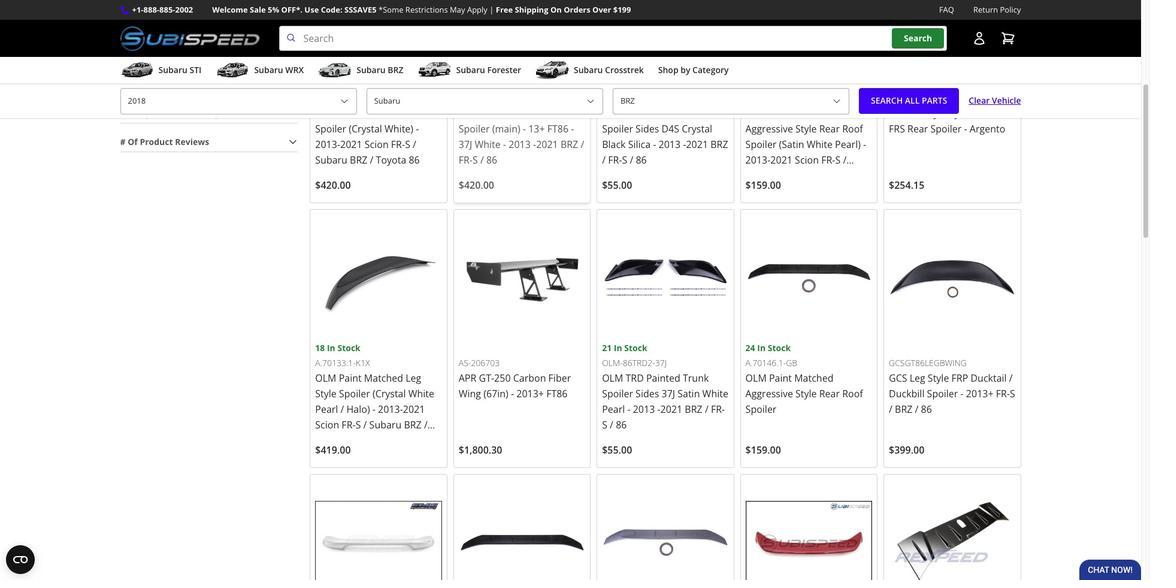 Task type: vqa. For each thing, say whether or not it's contained in the screenshot.


Task type: locate. For each thing, give the bounding box(es) containing it.
rear inside '24 in stock a.70146.1-gb olm paint matched aggressive style rear roof spoiler'
[[820, 387, 840, 400]]

as-
[[459, 357, 471, 369]]

paint down gb
[[770, 372, 792, 385]]

olm- for olm trd painted trunk spoiler sides d4s crystal black silica - 2013 -2021 brz / fr-s / 86
[[603, 93, 623, 104]]

in inside 8 in stock olm-86trd-k1x olm trd painted trunk spoiler (crystal white) - 2013-2021 scion fr-s / subaru brz / toyota 86
[[322, 78, 331, 89]]

select make image
[[586, 96, 596, 106]]

satin
[[678, 387, 700, 400]]

in for olm paint matched aggressive style rear roof spoiler
[[758, 342, 766, 354]]

frs
[[890, 123, 906, 136]]

206703
[[471, 357, 500, 369]]

+1-888-885-2002
[[132, 4, 193, 15]]

spoiler down a.70146.1-
[[746, 403, 777, 416]]

aggressive down a.70146.1-
[[746, 387, 794, 400]]

86trd2- for 37j
[[623, 357, 656, 369]]

aggressive
[[746, 123, 794, 136], [746, 387, 794, 400]]

ft86 right the 13+
[[548, 123, 569, 136]]

rear
[[820, 123, 840, 136], [908, 123, 929, 136], [820, 387, 840, 400]]

in right the 21
[[614, 342, 623, 354]]

in right '24'
[[758, 342, 766, 354]]

leg left apr
[[406, 372, 422, 385]]

86trd2- inside 29 in stock olm-86trd2-d4s olm trd painted trunk spoiler sides d4s crystal black silica - 2013 -2021 brz / fr-s / 86
[[623, 93, 656, 104]]

by right style
[[949, 107, 960, 120]]

1 horizontal spatial by
[[949, 107, 960, 120]]

2 leg from the left
[[910, 372, 926, 385]]

2013
[[509, 138, 531, 151], [659, 138, 681, 151], [633, 403, 655, 416]]

white inside 21 in stock olm-86trd2-37j olm trd painted trunk spoiler sides 37j satin white pearl - 2013 -2021 brz / fr- s / 86
[[703, 387, 729, 400]]

1 vertical spatial roof
[[843, 387, 864, 400]]

trunk inside 21 in stock olm-86trd2-37j olm trd painted trunk spoiler sides 37j satin white pearl - 2013 -2021 brz / fr- s / 86
[[683, 372, 709, 385]]

spoiler down frp
[[928, 387, 959, 400]]

86trd2-
[[623, 93, 656, 104], [623, 357, 656, 369]]

pearl inside 18 in stock a.70133.1-k1x olm paint matched leg style spoiler (crystal white pearl / halo) - 2013-2021 scion fr-s / subaru brz / toyota 86
[[315, 403, 338, 416]]

scion up $419.00
[[315, 418, 339, 432]]

2013 inside 21 in stock olm-86trd2-37j olm trd painted trunk spoiler sides 37j satin white pearl - 2013 -2021 brz / fr- s / 86
[[633, 403, 655, 416]]

trd inside 21 in stock olm-86trd2-37j olm trd painted trunk spoiler sides 37j satin white pearl - 2013 -2021 brz / fr- s / 86
[[626, 372, 644, 385]]

fr-
[[391, 138, 405, 151], [459, 154, 473, 167], [609, 154, 623, 167], [822, 154, 836, 167], [997, 387, 1011, 400], [711, 403, 725, 416], [342, 418, 356, 432]]

*some restrictions may apply | free shipping on orders over $199
[[379, 4, 632, 15]]

2013+ down carbon
[[517, 387, 544, 400]]

in inside 18 in stock a.70133.1-k1x olm paint matched leg style spoiler (crystal white pearl / halo) - 2013-2021 scion fr-s / subaru brz / toyota 86
[[327, 342, 336, 354]]

9
[[459, 78, 464, 89]]

painted inside 8 in stock olm-86trd-k1x olm trd painted trunk spoiler (crystal white) - 2013-2021 scion fr-s / subaru brz / toyota 86
[[360, 107, 394, 120]]

1 vertical spatial product
[[140, 136, 173, 147]]

1 vertical spatial (crystal
[[373, 387, 406, 400]]

trd inside 8 in stock olm-86trd-k1x olm trd painted trunk spoiler (crystal white) - 2013-2021 scion fr-s / subaru brz / toyota 86
[[339, 107, 357, 120]]

roof
[[843, 123, 864, 136], [843, 387, 864, 400]]

painted inside olm trd painted trunk spoiler (main) - 13+ ft86 - 37j white - 2013 -2021 brz / fr-s / 86
[[503, 107, 537, 120]]

trd for olm trd painted trunk spoiler sides 37j satin white pearl - 2013 -2021 brz / fr- s / 86
[[626, 372, 644, 385]]

trunk
[[396, 107, 422, 120], [540, 107, 566, 120], [683, 107, 709, 120], [683, 372, 709, 385]]

0 horizontal spatial leg
[[406, 372, 422, 385]]

olm- down '29'
[[603, 93, 623, 104]]

trunk up the satin
[[683, 372, 709, 385]]

spoiler up halo)
[[339, 387, 370, 400]]

(crystal
[[349, 123, 382, 136], [373, 387, 406, 400]]

rear inside olm paint matched aggressive style rear roof spoiler (satin white pearl) - 2013-2021 scion fr-s / subaru brz / toyota 86
[[820, 123, 840, 136]]

0 vertical spatial toyota
[[376, 154, 407, 167]]

olm inside 21 in stock olm-86trd2-37j olm trd painted trunk spoiler sides 37j satin white pearl - 2013 -2021 brz / fr- s / 86
[[603, 372, 624, 385]]

matched down select model icon
[[795, 107, 834, 120]]

2013+ for ducktail
[[967, 387, 994, 400]]

stock inside 18 in stock a.70133.1-k1x olm paint matched leg style spoiler (crystal white pearl / halo) - 2013-2021 scion fr-s / subaru brz / toyota 86
[[338, 342, 361, 354]]

matched inside '24 in stock a.70146.1-gb olm paint matched aggressive style rear roof spoiler'
[[795, 372, 834, 385]]

scion inside 8 in stock olm-86trd-k1x olm trd painted trunk spoiler (crystal white) - 2013-2021 scion fr-s / subaru brz / toyota 86
[[365, 138, 389, 151]]

trunk inside 8 in stock olm-86trd-k1x olm trd painted trunk spoiler (crystal white) - 2013-2021 scion fr-s / subaru brz / toyota 86
[[396, 107, 422, 120]]

1 $420.00 from the left
[[315, 179, 351, 192]]

olm trd painted trunk spoiler (main) - 13+ ft86 - 37j white - 2013 -2021 brz / fr-s / 86 image
[[459, 0, 586, 77]]

1 horizontal spatial pearl
[[603, 403, 625, 416]]

2013+ inside gcsgt86legbwing gcs leg style frp ducktail / duckbill spoiler - 2013+ fr-s / brz / 86
[[967, 387, 994, 400]]

fiber
[[549, 372, 571, 385]]

roof left duckbill
[[843, 387, 864, 400]]

2021 inside olm paint matched aggressive style rear roof spoiler (satin white pearl) - 2013-2021 scion fr-s / subaru brz / toyota 86
[[771, 154, 793, 167]]

2021 down the 13+
[[537, 138, 559, 151]]

aggressive inside olm paint matched aggressive style rear roof spoiler (satin white pearl) - 2013-2021 scion fr-s / subaru brz / toyota 86
[[746, 123, 794, 136]]

1 $55.00 from the top
[[603, 179, 633, 192]]

gcsgt86legbwing
[[890, 357, 968, 369]]

subaru inside "subaru wrx" dropdown button
[[254, 64, 283, 76]]

2 roof from the top
[[843, 387, 864, 400]]

86 inside 8 in stock olm-86trd-k1x olm trd painted trunk spoiler (crystal white) - 2013-2021 scion fr-s / subaru brz / toyota 86
[[409, 154, 420, 167]]

0 vertical spatial (crystal
[[349, 123, 382, 136]]

1 86trd2- from the top
[[623, 93, 656, 104]]

d4s down shop
[[656, 93, 671, 104]]

five:ad style by 3dcarbon frs rear spoiler - argento
[[890, 107, 1007, 136]]

olm inside olm paint matched aggressive style rear roof spoiler (satin white pearl) - 2013-2021 scion fr-s / subaru brz / toyota 86
[[746, 107, 767, 120]]

1 sides from the top
[[636, 123, 660, 136]]

trd for olm trd painted trunk spoiler sides d4s crystal black silica - 2013 -2021 brz / fr-s / 86
[[626, 107, 644, 120]]

white down (main)
[[475, 138, 501, 151]]

olm trd painted trunk spoiler (pure red) - 2013-2021 scion fr-s / subaru brz / toyota 86 image
[[746, 479, 873, 580]]

0 vertical spatial roof
[[843, 123, 864, 136]]

olm paint matched aggressive style rear roof spoiler (asphalt) - 2013-2021 scion fr-s / subaru brz / toyota 86 image
[[459, 479, 586, 580]]

k1x up halo)
[[356, 357, 370, 369]]

2 vertical spatial toyota
[[315, 434, 346, 447]]

d4s left the crystal at the top right
[[662, 123, 680, 136]]

subaru brz button
[[318, 59, 404, 83]]

5%
[[268, 4, 279, 15]]

1 aggressive from the top
[[746, 123, 794, 136]]

white right the satin
[[703, 387, 729, 400]]

subaru inside subaru crosstrek dropdown button
[[574, 64, 603, 76]]

spoiler down style
[[931, 123, 962, 136]]

product up # of product reviews
[[156, 107, 190, 119]]

stock
[[333, 78, 356, 89], [476, 78, 499, 89], [625, 78, 648, 89], [768, 78, 791, 89], [338, 342, 361, 354], [625, 342, 648, 354], [768, 342, 791, 354]]

1 2013+ from the left
[[517, 387, 544, 400]]

spoiler inside olm trd painted trunk spoiler (main) - 13+ ft86 - 37j white - 2013 -2021 brz / fr-s / 86
[[459, 123, 490, 136]]

olm inside 29 in stock olm-86trd2-d4s olm trd painted trunk spoiler sides d4s crystal black silica - 2013 -2021 brz / fr-s / 86
[[603, 107, 624, 120]]

2013- inside 8 in stock olm-86trd-k1x olm trd painted trunk spoiler (crystal white) - 2013-2021 scion fr-s / subaru brz / toyota 86
[[315, 138, 341, 151]]

(crystal inside 8 in stock olm-86trd-k1x olm trd painted trunk spoiler (crystal white) - 2013-2021 scion fr-s / subaru brz / toyota 86
[[349, 123, 382, 136]]

trunk for olm trd painted trunk spoiler sides 37j satin white pearl - 2013 -2021 brz / fr- s / 86
[[683, 372, 709, 385]]

1 vertical spatial sides
[[636, 387, 660, 400]]

1 horizontal spatial scion
[[365, 138, 389, 151]]

leg down gcsgt86legbwing
[[910, 372, 926, 385]]

1 vertical spatial 86trd2-
[[623, 357, 656, 369]]

painted for olm trd painted trunk spoiler sides d4s crystal black silica - 2013 -2021 brz / fr-s / 86
[[647, 107, 681, 120]]

by right shop
[[681, 64, 691, 76]]

trunk up white) on the top of the page
[[396, 107, 422, 120]]

(crystal for scion
[[349, 123, 382, 136]]

1 horizontal spatial leg
[[910, 372, 926, 385]]

0 vertical spatial 37j
[[459, 138, 473, 151]]

average product rating button
[[120, 104, 298, 123]]

in right 18
[[327, 342, 336, 354]]

subaru inside "subaru sti" dropdown button
[[159, 64, 188, 76]]

$420.00 for olm trd painted trunk spoiler (crystal white) - 2013-2021 scion fr-s / subaru brz / toyota 86
[[315, 179, 351, 192]]

$420.00 for olm trd painted trunk spoiler (main) - 13+ ft86 - 37j white - 2013 -2021 brz / fr-s / 86
[[459, 179, 495, 192]]

24
[[746, 342, 756, 354]]

olm inside '24 in stock a.70146.1-gb olm paint matched aggressive style rear roof spoiler'
[[746, 372, 767, 385]]

Select Model button
[[613, 88, 850, 114]]

2 86trd2- from the top
[[623, 357, 656, 369]]

2 vertical spatial 2013-
[[378, 403, 403, 416]]

sides inside 21 in stock olm-86trd2-37j olm trd painted trunk spoiler sides 37j satin white pearl - 2013 -2021 brz / fr- s / 86
[[636, 387, 660, 400]]

white inside olm trd painted trunk spoiler (main) - 13+ ft86 - 37j white - 2013 -2021 brz / fr-s / 86
[[475, 138, 501, 151]]

in inside 29 in stock olm-86trd2-d4s olm trd painted trunk spoiler sides d4s crystal black silica - 2013 -2021 brz / fr-s / 86
[[614, 78, 623, 89]]

crosstrek
[[605, 64, 644, 76]]

$254.15
[[890, 179, 925, 192]]

in inside '24 in stock a.70146.1-gb olm paint matched aggressive style rear roof spoiler'
[[758, 342, 766, 354]]

86 inside olm paint matched aggressive style rear roof spoiler (satin white pearl) - 2013-2021 scion fr-s / subaru brz / toyota 86
[[840, 169, 851, 182]]

frp
[[952, 372, 969, 385]]

1 vertical spatial by
[[949, 107, 960, 120]]

painted inside 29 in stock olm-86trd2-d4s olm trd painted trunk spoiler sides d4s crystal black silica - 2013 -2021 brz / fr-s / 86
[[647, 107, 681, 120]]

on
[[551, 4, 562, 15]]

86trd2- inside 21 in stock olm-86trd2-37j olm trd painted trunk spoiler sides 37j satin white pearl - 2013 -2021 brz / fr- s / 86
[[623, 357, 656, 369]]

1 horizontal spatial 2013-
[[378, 403, 403, 416]]

matched
[[795, 107, 834, 120], [364, 372, 403, 385], [795, 372, 834, 385]]

0 vertical spatial d4s
[[656, 93, 671, 104]]

painted up silica
[[647, 107, 681, 120]]

0 vertical spatial by
[[681, 64, 691, 76]]

search all parts
[[872, 95, 948, 106]]

in inside 21 in stock olm-86trd2-37j olm trd painted trunk spoiler sides 37j satin white pearl - 2013 -2021 brz / fr- s / 86
[[614, 342, 623, 354]]

2 pearl from the left
[[603, 403, 625, 416]]

(crystal for -
[[373, 387, 406, 400]]

style down gcsgt86legbwing
[[928, 372, 950, 385]]

1 vertical spatial $55.00
[[603, 443, 633, 457]]

spoiler up "black" in the right top of the page
[[603, 123, 634, 136]]

1 vertical spatial toyota
[[807, 169, 837, 182]]

0 vertical spatial 2013-
[[315, 138, 341, 151]]

0 horizontal spatial scion
[[315, 418, 339, 432]]

#
[[120, 136, 126, 147]]

sides up silica
[[636, 123, 660, 136]]

0 vertical spatial product
[[156, 107, 190, 119]]

2021 down the crystal at the top right
[[687, 138, 709, 151]]

olm down the 21
[[603, 372, 624, 385]]

product
[[156, 107, 190, 119], [140, 136, 173, 147]]

style up (satin
[[796, 123, 817, 136]]

2013+ for carbon
[[517, 387, 544, 400]]

sides left the satin
[[636, 387, 660, 400]]

olm down a.70146.1-
[[746, 372, 767, 385]]

olm- inside 8 in stock olm-86trd-k1x olm trd painted trunk spoiler (crystal white) - 2013-2021 scion fr-s / subaru brz / toyota 86
[[315, 93, 336, 104]]

over
[[593, 4, 612, 15]]

2002
[[175, 4, 193, 15]]

fr- inside 18 in stock a.70133.1-k1x olm paint matched leg style spoiler (crystal white pearl / halo) - 2013-2021 scion fr-s / subaru brz / toyota 86
[[342, 418, 356, 432]]

paint
[[770, 107, 792, 120], [339, 372, 362, 385], [770, 372, 792, 385]]

stock up 86trd-
[[333, 78, 356, 89]]

2021 down select year icon
[[341, 138, 362, 151]]

select year image
[[340, 96, 349, 106]]

d4s
[[656, 93, 671, 104], [662, 123, 680, 136]]

2 vertical spatial scion
[[315, 418, 339, 432]]

roof up pearl)
[[843, 123, 864, 136]]

rear inside five:ad style by 3dcarbon frs rear spoiler - argento
[[908, 123, 929, 136]]

1 horizontal spatial 2013+
[[967, 387, 994, 400]]

-
[[416, 123, 419, 136], [523, 123, 526, 136], [571, 123, 575, 136], [965, 123, 968, 136], [504, 138, 507, 151], [534, 138, 537, 151], [654, 138, 657, 151], [684, 138, 687, 151], [864, 138, 867, 151], [511, 387, 514, 400], [961, 387, 964, 400], [373, 403, 376, 416], [628, 403, 631, 416], [658, 403, 661, 416]]

2013+
[[517, 387, 544, 400], [967, 387, 994, 400]]

0 vertical spatial ft86
[[548, 123, 569, 136]]

21 in stock olm-86trd2-37j olm trd painted trunk spoiler sides 37j satin white pearl - 2013 -2021 brz / fr- s / 86
[[603, 342, 729, 432]]

trunk up the 13+
[[540, 107, 566, 120]]

0 horizontal spatial toyota
[[315, 434, 346, 447]]

1 horizontal spatial toyota
[[376, 154, 407, 167]]

by
[[681, 64, 691, 76], [949, 107, 960, 120]]

0 vertical spatial sides
[[636, 123, 660, 136]]

spoiler down the 21
[[603, 387, 634, 400]]

0 vertical spatial aggressive
[[746, 123, 794, 136]]

scion inside 18 in stock a.70133.1-k1x olm paint matched leg style spoiler (crystal white pearl / halo) - 2013-2021 scion fr-s / subaru brz / toyota 86
[[315, 418, 339, 432]]

2013 for olm trd painted trunk spoiler sides d4s crystal black silica - 2013 -2021 brz / fr-s / 86
[[659, 138, 681, 151]]

s inside 29 in stock olm-86trd2-d4s olm trd painted trunk spoiler sides d4s crystal black silica - 2013 -2021 brz / fr-s / 86
[[623, 154, 628, 167]]

scion inside olm paint matched aggressive style rear roof spoiler (satin white pearl) - 2013-2021 scion fr-s / subaru brz / toyota 86
[[796, 154, 819, 167]]

subaru inside olm paint matched aggressive style rear roof spoiler (satin white pearl) - 2013-2021 scion fr-s / subaru brz / toyota 86
[[746, 169, 778, 182]]

Select Year button
[[120, 88, 357, 114]]

brz inside olm trd painted trunk spoiler (main) - 13+ ft86 - 37j white - 2013 -2021 brz / fr-s / 86
[[561, 138, 579, 151]]

2 horizontal spatial scion
[[796, 154, 819, 167]]

paint for olm paint matched leg style spoiler (crystal white pearl / halo) - 2013-2021 scion fr-s / subaru brz / toyota 86
[[339, 372, 362, 385]]

2 horizontal spatial 2013-
[[746, 154, 771, 167]]

average
[[120, 107, 154, 119]]

9 in stock
[[459, 78, 499, 89]]

# of product reviews button
[[120, 133, 298, 151]]

toyota
[[376, 154, 407, 167], [807, 169, 837, 182], [315, 434, 346, 447]]

style down a.70133.1-
[[315, 387, 337, 400]]

trunk up the crystal at the top right
[[683, 107, 709, 120]]

1 horizontal spatial 2013
[[633, 403, 655, 416]]

0 horizontal spatial by
[[681, 64, 691, 76]]

sides inside 29 in stock olm-86trd2-d4s olm trd painted trunk spoiler sides d4s crystal black silica - 2013 -2021 brz / fr-s / 86
[[636, 123, 660, 136]]

1 vertical spatial $159.00
[[746, 443, 782, 457]]

scion down (satin
[[796, 154, 819, 167]]

average product rating
[[120, 107, 219, 119]]

olm-
[[315, 93, 336, 104], [603, 93, 623, 104], [603, 357, 623, 369]]

matched for olm paint matched aggressive style rear roof spoiler
[[795, 372, 834, 385]]

aggressive up (satin
[[746, 123, 794, 136]]

ft86 down fiber
[[547, 387, 568, 400]]

2021 right halo)
[[403, 403, 425, 416]]

policy
[[1001, 4, 1022, 15]]

2021 down the satin
[[661, 403, 683, 416]]

86 inside 21 in stock olm-86trd2-37j olm trd painted trunk spoiler sides 37j satin white pearl - 2013 -2021 brz / fr- s / 86
[[616, 418, 627, 432]]

in right 8
[[322, 78, 331, 89]]

0 horizontal spatial $420.00
[[315, 179, 351, 192]]

leg
[[406, 372, 422, 385], [910, 372, 926, 385]]

stock right the 21
[[625, 342, 648, 354]]

paint inside 18 in stock a.70133.1-k1x olm paint matched leg style spoiler (crystal white pearl / halo) - 2013-2021 scion fr-s / subaru brz / toyota 86
[[339, 372, 362, 385]]

trd for olm trd painted trunk spoiler (crystal white) - 2013-2021 scion fr-s / subaru brz / toyota 86
[[339, 107, 357, 120]]

painted
[[360, 107, 394, 120], [503, 107, 537, 120], [647, 107, 681, 120], [647, 372, 681, 385]]

1 leg from the left
[[406, 372, 422, 385]]

sale
[[250, 4, 266, 15]]

olm- down the 21
[[603, 357, 623, 369]]

s inside 8 in stock olm-86trd-k1x olm trd painted trunk spoiler (crystal white) - 2013-2021 scion fr-s / subaru brz / toyota 86
[[405, 138, 411, 151]]

scion down white) on the top of the page
[[365, 138, 389, 151]]

0 vertical spatial scion
[[365, 138, 389, 151]]

paint down 15 in stock
[[770, 107, 792, 120]]

0 vertical spatial k1x
[[364, 93, 378, 104]]

1 roof from the top
[[843, 123, 864, 136]]

olm down 9
[[459, 107, 480, 120]]

code:
[[321, 4, 343, 15]]

wrx
[[286, 64, 304, 76]]

0 vertical spatial 86trd2-
[[623, 93, 656, 104]]

olm- down 8
[[315, 93, 336, 104]]

painted up white) on the top of the page
[[360, 107, 394, 120]]

duckbill
[[890, 387, 925, 400]]

stock up gb
[[768, 342, 791, 354]]

(crystal inside 18 in stock a.70133.1-k1x olm paint matched leg style spoiler (crystal white pearl / halo) - 2013-2021 scion fr-s / subaru brz / toyota 86
[[373, 387, 406, 400]]

0 horizontal spatial 2013+
[[517, 387, 544, 400]]

- inside olm paint matched aggressive style rear roof spoiler (satin white pearl) - 2013-2021 scion fr-s / subaru brz / toyota 86
[[864, 138, 867, 151]]

2 sides from the top
[[636, 387, 660, 400]]

stock down crosstrek
[[625, 78, 648, 89]]

2013+ inside as-206703 apr gt-250 carbon fiber wing (67in) - 2013+ ft86
[[517, 387, 544, 400]]

spoiler down select make 'button'
[[459, 123, 490, 136]]

olm down '29'
[[603, 107, 624, 120]]

0 vertical spatial $159.00
[[746, 179, 782, 192]]

2 2013+ from the left
[[967, 387, 994, 400]]

painted up the satin
[[647, 372, 681, 385]]

subaru inside subaru brz dropdown button
[[357, 64, 386, 76]]

olm down 86trd-
[[315, 107, 337, 120]]

0 horizontal spatial 2013-
[[315, 138, 341, 151]]

spoiler
[[315, 123, 347, 136], [459, 123, 490, 136], [603, 123, 634, 136], [931, 123, 962, 136], [746, 138, 777, 151], [339, 387, 370, 400], [603, 387, 634, 400], [928, 387, 959, 400], [746, 403, 777, 416]]

2021 down (satin
[[771, 154, 793, 167]]

subaru sti
[[159, 64, 202, 76]]

all
[[906, 95, 920, 106]]

five:ad style by 3dcarbon frs rear spoiler - argento image
[[890, 0, 1016, 77]]

86 inside 18 in stock a.70133.1-k1x olm paint matched leg style spoiler (crystal white pearl / halo) - 2013-2021 scion fr-s / subaru brz / toyota 86
[[348, 434, 359, 447]]

olm trd painted trunk spoiler (crystal white) - 2013-2021 scion fr-s / subaru brz / toyota 86 image
[[315, 0, 442, 77]]

2 $420.00 from the left
[[459, 179, 495, 192]]

paint inside '24 in stock a.70146.1-gb olm paint matched aggressive style rear roof spoiler'
[[770, 372, 792, 385]]

paint down a.70133.1-
[[339, 372, 362, 385]]

olm paint matched aggressive style rear roof spoiler (ice silver metallic / steel) - 2013-2021 scion fr-s / subaru brz / toyota 86 image
[[603, 479, 729, 580]]

crystal
[[682, 123, 713, 136]]

2 $55.00 from the top
[[603, 443, 633, 457]]

spoiler left (satin
[[746, 138, 777, 151]]

k1x
[[364, 93, 378, 104], [356, 357, 370, 369]]

stock up a.70133.1-
[[338, 342, 361, 354]]

1 vertical spatial k1x
[[356, 357, 370, 369]]

$55.00 for olm trd painted trunk spoiler sides 37j satin white pearl - 2013 -2021 brz / fr- s / 86
[[603, 443, 633, 457]]

painted for olm trd painted trunk spoiler (crystal white) - 2013-2021 scion fr-s / subaru brz / toyota 86
[[360, 107, 394, 120]]

ft86 inside as-206703 apr gt-250 carbon fiber wing (67in) - 2013+ ft86
[[547, 387, 568, 400]]

2 aggressive from the top
[[746, 387, 794, 400]]

subaru sti button
[[120, 59, 202, 83]]

painted inside 21 in stock olm-86trd2-37j olm trd painted trunk spoiler sides 37j satin white pearl - 2013 -2021 brz / fr- s / 86
[[647, 372, 681, 385]]

matched up halo)
[[364, 372, 403, 385]]

product right of
[[140, 136, 173, 147]]

olm down a.70133.1-
[[315, 372, 337, 385]]

paint for olm paint matched aggressive style rear roof spoiler
[[770, 372, 792, 385]]

$419.00
[[315, 443, 351, 457]]

trd inside 29 in stock olm-86trd2-d4s olm trd painted trunk spoiler sides d4s crystal black silica - 2013 -2021 brz / fr-s / 86
[[626, 107, 644, 120]]

2021 inside 29 in stock olm-86trd2-d4s olm trd painted trunk spoiler sides d4s crystal black silica - 2013 -2021 brz / fr-s / 86
[[687, 138, 709, 151]]

ft86
[[548, 123, 569, 136], [547, 387, 568, 400]]

fr- inside 8 in stock olm-86trd-k1x olm trd painted trunk spoiler (crystal white) - 2013-2021 scion fr-s / subaru brz / toyota 86
[[391, 138, 405, 151]]

1 pearl from the left
[[315, 403, 338, 416]]

toyota inside olm paint matched aggressive style rear roof spoiler (satin white pearl) - 2013-2021 scion fr-s / subaru brz / toyota 86
[[807, 169, 837, 182]]

style
[[796, 123, 817, 136], [928, 372, 950, 385], [315, 387, 337, 400], [796, 387, 817, 400]]

1 $159.00 from the top
[[746, 179, 782, 192]]

pearl inside 21 in stock olm-86trd2-37j olm trd painted trunk spoiler sides 37j satin white pearl - 2013 -2021 brz / fr- s / 86
[[603, 403, 625, 416]]

olm down '15'
[[746, 107, 767, 120]]

2 horizontal spatial 2013
[[659, 138, 681, 151]]

1 horizontal spatial $420.00
[[459, 179, 495, 192]]

matched down gb
[[795, 372, 834, 385]]

8 in stock olm-86trd-k1x olm trd painted trunk spoiler (crystal white) - 2013-2021 scion fr-s / subaru brz / toyota 86
[[315, 78, 422, 167]]

1 vertical spatial aggressive
[[746, 387, 794, 400]]

2021 inside olm trd painted trunk spoiler (main) - 13+ ft86 - 37j white - 2013 -2021 brz / fr-s / 86
[[537, 138, 559, 151]]

gcsgt86legbwing gcs leg style frp ducktail / duckbill spoiler - 2013+ fr-s / brz / 86
[[890, 357, 1016, 416]]

five:ad
[[890, 107, 924, 120]]

2013+ down "ducktail"
[[967, 387, 994, 400]]

white inside 18 in stock a.70133.1-k1x olm paint matched leg style spoiler (crystal white pearl / halo) - 2013-2021 scion fr-s / subaru brz / toyota 86
[[409, 387, 435, 400]]

1 vertical spatial 2013-
[[746, 154, 771, 167]]

shop
[[659, 64, 679, 76]]

white left wing
[[409, 387, 435, 400]]

86 inside 29 in stock olm-86trd2-d4s olm trd painted trunk spoiler sides d4s crystal black silica - 2013 -2021 brz / fr-s / 86
[[636, 154, 647, 167]]

scion
[[365, 138, 389, 151], [796, 154, 819, 167], [315, 418, 339, 432]]

style down gb
[[796, 387, 817, 400]]

86trd2- for d4s
[[623, 93, 656, 104]]

sides
[[636, 123, 660, 136], [636, 387, 660, 400]]

trd
[[339, 107, 357, 120], [483, 107, 501, 120], [626, 107, 644, 120], [626, 372, 644, 385]]

86
[[409, 154, 420, 167], [487, 154, 498, 167], [636, 154, 647, 167], [840, 169, 851, 182], [922, 403, 933, 416], [616, 418, 627, 432], [348, 434, 359, 447]]

1 vertical spatial scion
[[796, 154, 819, 167]]

0 horizontal spatial pearl
[[315, 403, 338, 416]]

in right '29'
[[614, 78, 623, 89]]

olm paint matched aggressive style rear roof spoiler image
[[746, 215, 873, 342]]

0 vertical spatial $55.00
[[603, 179, 633, 192]]

search button
[[893, 28, 945, 48]]

+1-888-885-2002 link
[[132, 4, 193, 16]]

pearl
[[315, 403, 338, 416], [603, 403, 625, 416]]

1 vertical spatial ft86
[[547, 387, 568, 400]]

0 horizontal spatial 2013
[[509, 138, 531, 151]]

spoiler down select year icon
[[315, 123, 347, 136]]

roof inside '24 in stock a.70146.1-gb olm paint matched aggressive style rear roof spoiler'
[[843, 387, 864, 400]]

k1x right select year icon
[[364, 93, 378, 104]]

2 $159.00 from the top
[[746, 443, 782, 457]]

painted up (main)
[[503, 107, 537, 120]]

white right (satin
[[807, 138, 833, 151]]

apr gt-250 carbon fiber wing (67in) - 2013+ ft86 image
[[459, 215, 586, 342]]

1 vertical spatial d4s
[[662, 123, 680, 136]]

open widget image
[[6, 546, 35, 574]]

subaru inside 8 in stock olm-86trd-k1x olm trd painted trunk spoiler (crystal white) - 2013-2021 scion fr-s / subaru brz / toyota 86
[[315, 154, 348, 167]]

2 horizontal spatial toyota
[[807, 169, 837, 182]]



Task type: describe. For each thing, give the bounding box(es) containing it.
2021 inside 18 in stock a.70133.1-k1x olm paint matched leg style spoiler (crystal white pearl / halo) - 2013-2021 scion fr-s / subaru brz / toyota 86
[[403, 403, 425, 416]]

toyota inside 8 in stock olm-86trd-k1x olm trd painted trunk spoiler (crystal white) - 2013-2021 scion fr-s / subaru brz / toyota 86
[[376, 154, 407, 167]]

2013 for olm trd painted trunk spoiler sides 37j satin white pearl - 2013 -2021 brz / fr- s / 86
[[633, 403, 655, 416]]

in for olm paint matched leg style spoiler (crystal white pearl / halo) - 2013-2021 scion fr-s / subaru brz / toyota 86
[[327, 342, 336, 354]]

olm inside olm trd painted trunk spoiler (main) - 13+ ft86 - 37j white - 2013 -2021 brz / fr-s / 86
[[459, 107, 480, 120]]

18
[[315, 342, 325, 354]]

fr- inside 21 in stock olm-86trd2-37j olm trd painted trunk spoiler sides 37j satin white pearl - 2013 -2021 brz / fr- s / 86
[[711, 403, 725, 416]]

$159.00 for olm paint matched aggressive style rear roof spoiler (satin white pearl) - 2013-2021 scion fr-s / subaru brz / toyota 86
[[746, 179, 782, 192]]

button image
[[973, 31, 987, 46]]

subaru crosstrek
[[574, 64, 644, 76]]

- inside 8 in stock olm-86trd-k1x olm trd painted trunk spoiler (crystal white) - 2013-2021 scion fr-s / subaru brz / toyota 86
[[416, 123, 419, 136]]

fr- inside 29 in stock olm-86trd2-d4s olm trd painted trunk spoiler sides d4s crystal black silica - 2013 -2021 brz / fr-s / 86
[[609, 154, 623, 167]]

15 in stock
[[746, 78, 791, 89]]

sti
[[190, 64, 202, 76]]

|
[[490, 4, 494, 15]]

return
[[974, 4, 999, 15]]

s inside gcsgt86legbwing gcs leg style frp ducktail / duckbill spoiler - 2013+ fr-s / brz / 86
[[1011, 387, 1016, 400]]

style inside gcsgt86legbwing gcs leg style frp ducktail / duckbill spoiler - 2013+ fr-s / brz / 86
[[928, 372, 950, 385]]

692008+d6s
[[890, 93, 938, 104]]

olm inside 8 in stock olm-86trd-k1x olm trd painted trunk spoiler (crystal white) - 2013-2021 scion fr-s / subaru brz / toyota 86
[[315, 107, 337, 120]]

# of product reviews
[[120, 136, 209, 147]]

by inside dropdown button
[[681, 64, 691, 76]]

s inside 21 in stock olm-86trd2-37j olm trd painted trunk spoiler sides 37j satin white pearl - 2013 -2021 brz / fr- s / 86
[[603, 418, 608, 432]]

brz inside 29 in stock olm-86trd2-d4s olm trd painted trunk spoiler sides d4s crystal black silica - 2013 -2021 brz / fr-s / 86
[[711, 138, 729, 151]]

in for olm trd painted trunk spoiler sides 37j satin white pearl - 2013 -2021 brz / fr- s / 86
[[614, 342, 623, 354]]

a subaru brz thumbnail image image
[[318, 61, 352, 79]]

- inside gcsgt86legbwing gcs leg style frp ducktail / duckbill spoiler - 2013+ fr-s / brz / 86
[[961, 387, 964, 400]]

86 inside olm trd painted trunk spoiler (main) - 13+ ft86 - 37j white - 2013 -2021 brz / fr-s / 86
[[487, 154, 498, 167]]

gt-
[[479, 372, 495, 385]]

search input field
[[279, 26, 947, 51]]

in right '15'
[[758, 78, 766, 89]]

86 inside gcsgt86legbwing gcs leg style frp ducktail / duckbill spoiler - 2013+ fr-s / brz / 86
[[922, 403, 933, 416]]

matched for olm paint matched leg style spoiler (crystal white pearl / halo) - 2013-2021 scion fr-s / subaru brz / toyota 86
[[364, 372, 403, 385]]

a.70133.1-
[[315, 357, 356, 369]]

spoiler inside '24 in stock a.70146.1-gb olm paint matched aggressive style rear roof spoiler'
[[746, 403, 777, 416]]

reviews
[[175, 136, 209, 147]]

$399.00
[[890, 443, 925, 457]]

in for olm trd painted trunk spoiler (crystal white) - 2013-2021 scion fr-s / subaru brz / toyota 86
[[322, 78, 331, 89]]

olm- for olm trd painted trunk spoiler (crystal white) - 2013-2021 scion fr-s / subaru brz / toyota 86
[[315, 93, 336, 104]]

a subaru forester thumbnail image image
[[418, 61, 452, 79]]

olm trd painted trunk spoiler sides 37j satin white pearl - 2013 -2021 brz / fr-s / 86 image
[[603, 215, 729, 342]]

29 in stock olm-86trd2-d4s olm trd painted trunk spoiler sides d4s crystal black silica - 2013 -2021 brz / fr-s / 86
[[603, 78, 729, 167]]

$1,800.30
[[459, 443, 503, 457]]

welcome
[[212, 4, 248, 15]]

style
[[926, 107, 947, 120]]

stock for olm paint matched leg style spoiler (crystal white pearl / halo) - 2013-2021 scion fr-s / subaru brz / toyota 86
[[338, 342, 361, 354]]

2013 inside olm trd painted trunk spoiler (main) - 13+ ft86 - 37j white - 2013 -2021 brz / fr-s / 86
[[509, 138, 531, 151]]

k1x inside 18 in stock a.70133.1-k1x olm paint matched leg style spoiler (crystal white pearl / halo) - 2013-2021 scion fr-s / subaru brz / toyota 86
[[356, 357, 370, 369]]

subaru inside 18 in stock a.70133.1-k1x olm paint matched leg style spoiler (crystal white pearl / halo) - 2013-2021 scion fr-s / subaru brz / toyota 86
[[370, 418, 402, 432]]

stock right '15'
[[768, 78, 791, 89]]

2013- inside 18 in stock a.70133.1-k1x olm paint matched leg style spoiler (crystal white pearl / halo) - 2013-2021 scion fr-s / subaru brz / toyota 86
[[378, 403, 403, 416]]

rexpeed roof vortex generator (wr blue pearl) - 2013-2021 scion fr-s / subaru brz / toyota 86 image
[[890, 479, 1016, 580]]

spoiler inside 8 in stock olm-86trd-k1x olm trd painted trunk spoiler (crystal white) - 2013-2021 scion fr-s / subaru brz / toyota 86
[[315, 123, 347, 136]]

rear for spoiler
[[908, 123, 929, 136]]

brz inside 18 in stock a.70133.1-k1x olm paint matched leg style spoiler (crystal white pearl / halo) - 2013-2021 scion fr-s / subaru brz / toyota 86
[[404, 418, 422, 432]]

olm paint matched aggressive style rear roof spoiler (satin white pearl) - 2013-2021 scion fr-s / subaru brz / toyota 86 image
[[746, 0, 873, 77]]

(67in)
[[484, 387, 509, 400]]

2021 inside 21 in stock olm-86trd2-37j olm trd painted trunk spoiler sides 37j satin white pearl - 2013 -2021 brz / fr- s / 86
[[661, 403, 683, 416]]

matched inside olm paint matched aggressive style rear roof spoiler (satin white pearl) - 2013-2021 scion fr-s / subaru brz / toyota 86
[[795, 107, 834, 120]]

$159.00 for olm paint matched aggressive style rear roof spoiler
[[746, 443, 782, 457]]

off*.
[[281, 4, 303, 15]]

category
[[693, 64, 729, 76]]

shop by category button
[[659, 59, 729, 83]]

- inside 18 in stock a.70133.1-k1x olm paint matched leg style spoiler (crystal white pearl / halo) - 2013-2021 scion fr-s / subaru brz / toyota 86
[[373, 403, 376, 416]]

rear for roof
[[820, 123, 840, 136]]

olm trd painted trunk spoiler (argento) - 2013-2021 scion fr-s / subaru brz / toyota 86 image
[[315, 479, 442, 580]]

product inside dropdown button
[[140, 136, 173, 147]]

faq link
[[940, 4, 955, 16]]

8
[[315, 78, 320, 89]]

trunk for olm trd painted trunk spoiler (crystal white) - 2013-2021 scion fr-s / subaru brz / toyota 86
[[396, 107, 422, 120]]

- inside as-206703 apr gt-250 carbon fiber wing (67in) - 2013+ ft86
[[511, 387, 514, 400]]

white inside olm paint matched aggressive style rear roof spoiler (satin white pearl) - 2013-2021 scion fr-s / subaru brz / toyota 86
[[807, 138, 833, 151]]

clear
[[970, 95, 991, 106]]

pearl)
[[836, 138, 861, 151]]

Select Make button
[[367, 88, 604, 114]]

style inside olm paint matched aggressive style rear roof spoiler (satin white pearl) - 2013-2021 scion fr-s / subaru brz / toyota 86
[[796, 123, 817, 136]]

15
[[746, 78, 756, 89]]

style inside 18 in stock a.70133.1-k1x olm paint matched leg style spoiler (crystal white pearl / halo) - 2013-2021 scion fr-s / subaru brz / toyota 86
[[315, 387, 337, 400]]

29
[[603, 78, 612, 89]]

s inside olm trd painted trunk spoiler (main) - 13+ ft86 - 37j white - 2013 -2021 brz / fr-s / 86
[[473, 154, 478, 167]]

- inside five:ad style by 3dcarbon frs rear spoiler - argento
[[965, 123, 968, 136]]

forester
[[488, 64, 522, 76]]

subaru crosstrek button
[[536, 59, 644, 83]]

style inside '24 in stock a.70146.1-gb olm paint matched aggressive style rear roof spoiler'
[[796, 387, 817, 400]]

clear vehicle button
[[970, 88, 1022, 114]]

brz inside 21 in stock olm-86trd2-37j olm trd painted trunk spoiler sides 37j satin white pearl - 2013 -2021 brz / fr- s / 86
[[685, 403, 703, 416]]

fr- inside olm paint matched aggressive style rear roof spoiler (satin white pearl) - 2013-2021 scion fr-s / subaru brz / toyota 86
[[822, 154, 836, 167]]

aggressive inside '24 in stock a.70146.1-gb olm paint matched aggressive style rear roof spoiler'
[[746, 387, 794, 400]]

subaru wrx button
[[216, 59, 304, 83]]

subaru wrx
[[254, 64, 304, 76]]

stock for olm paint matched aggressive style rear roof spoiler
[[768, 342, 791, 354]]

carbon
[[514, 372, 546, 385]]

apply
[[468, 4, 488, 15]]

a subaru sti thumbnail image image
[[120, 61, 154, 79]]

brz inside 8 in stock olm-86trd-k1x olm trd painted trunk spoiler (crystal white) - 2013-2021 scion fr-s / subaru brz / toyota 86
[[350, 154, 368, 167]]

13+
[[529, 123, 545, 136]]

in for olm trd painted trunk spoiler sides d4s crystal black silica - 2013 -2021 brz / fr-s / 86
[[614, 78, 623, 89]]

olm- for olm trd painted trunk spoiler sides 37j satin white pearl - 2013 -2021 brz / fr- s / 86
[[603, 357, 623, 369]]

leg inside gcsgt86legbwing gcs leg style frp ducktail / duckbill spoiler - 2013+ fr-s / brz / 86
[[910, 372, 926, 385]]

fr- inside gcsgt86legbwing gcs leg style frp ducktail / duckbill spoiler - 2013+ fr-s / brz / 86
[[997, 387, 1011, 400]]

subispeed logo image
[[120, 26, 260, 51]]

spoiler inside 29 in stock olm-86trd2-d4s olm trd painted trunk spoiler sides d4s crystal black silica - 2013 -2021 brz / fr-s / 86
[[603, 123, 634, 136]]

product inside dropdown button
[[156, 107, 190, 119]]

olm trd painted trunk spoiler (main) - 13+ ft86 - 37j white - 2013 -2021 brz / fr-s / 86
[[459, 107, 585, 167]]

orders
[[564, 4, 591, 15]]

*some
[[379, 4, 404, 15]]

apr
[[459, 372, 477, 385]]

888-
[[144, 4, 159, 15]]

sides for d4s
[[636, 123, 660, 136]]

welcome sale 5% off*. use code: sssave5
[[212, 4, 377, 15]]

stock for olm trd painted trunk spoiler sides d4s crystal black silica - 2013 -2021 brz / fr-s / 86
[[625, 78, 648, 89]]

trunk for olm trd painted trunk spoiler sides d4s crystal black silica - 2013 -2021 brz / fr-s / 86
[[683, 107, 709, 120]]

2021 inside 8 in stock olm-86trd-k1x olm trd painted trunk spoiler (crystal white) - 2013-2021 scion fr-s / subaru brz / toyota 86
[[341, 138, 362, 151]]

search all parts button
[[860, 88, 960, 114]]

stock for olm trd painted trunk spoiler (crystal white) - 2013-2021 scion fr-s / subaru brz / toyota 86
[[333, 78, 356, 89]]

use
[[305, 4, 319, 15]]

black
[[603, 138, 626, 151]]

olm inside 18 in stock a.70133.1-k1x olm paint matched leg style spoiler (crystal white pearl / halo) - 2013-2021 scion fr-s / subaru brz / toyota 86
[[315, 372, 337, 385]]

stock for olm trd painted trunk spoiler sides 37j satin white pearl - 2013 -2021 brz / fr- s / 86
[[625, 342, 648, 354]]

ft86 inside olm trd painted trunk spoiler (main) - 13+ ft86 - 37j white - 2013 -2021 brz / fr-s / 86
[[548, 123, 569, 136]]

search
[[905, 33, 933, 44]]

free
[[496, 4, 513, 15]]

rating
[[192, 107, 219, 119]]

3dcarbon
[[963, 107, 1007, 120]]

fr- inside olm trd painted trunk spoiler (main) - 13+ ft86 - 37j white - 2013 -2021 brz / fr-s / 86
[[459, 154, 473, 167]]

return policy link
[[974, 4, 1022, 16]]

trunk inside olm trd painted trunk spoiler (main) - 13+ ft86 - 37j white - 2013 -2021 brz / fr-s / 86
[[540, 107, 566, 120]]

by inside five:ad style by 3dcarbon frs rear spoiler - argento
[[949, 107, 960, 120]]

wing
[[459, 387, 481, 400]]

$55.00 for olm trd painted trunk spoiler sides d4s crystal black silica - 2013 -2021 brz / fr-s / 86
[[603, 179, 633, 192]]

trd inside olm trd painted trunk spoiler (main) - 13+ ft86 - 37j white - 2013 -2021 brz / fr-s / 86
[[483, 107, 501, 120]]

olm paint matched aggressive style rear roof spoiler (satin white pearl) - 2013-2021 scion fr-s / subaru brz / toyota 86
[[746, 107, 867, 182]]

k1x inside 8 in stock olm-86trd-k1x olm trd painted trunk spoiler (crystal white) - 2013-2021 scion fr-s / subaru brz / toyota 86
[[364, 93, 378, 104]]

1 vertical spatial 37j
[[656, 357, 667, 369]]

37j inside olm trd painted trunk spoiler (main) - 13+ ft86 - 37j white - 2013 -2021 brz / fr-s / 86
[[459, 138, 473, 151]]

sides for 37j
[[636, 387, 660, 400]]

toyota inside 18 in stock a.70133.1-k1x olm paint matched leg style spoiler (crystal white pearl / halo) - 2013-2021 scion fr-s / subaru brz / toyota 86
[[315, 434, 346, 447]]

2013- inside olm paint matched aggressive style rear roof spoiler (satin white pearl) - 2013-2021 scion fr-s / subaru brz / toyota 86
[[746, 154, 771, 167]]

return policy
[[974, 4, 1022, 15]]

885-
[[159, 4, 175, 15]]

faq
[[940, 4, 955, 15]]

sssave5
[[345, 4, 377, 15]]

olm trd painted trunk spoiler sides d4s crystal black silica - 2013 -2021 brz / fr-s / 86 image
[[603, 0, 729, 77]]

250
[[495, 372, 511, 385]]

painted for olm trd painted trunk spoiler sides 37j satin white pearl - 2013 -2021 brz / fr- s / 86
[[647, 372, 681, 385]]

a subaru wrx thumbnail image image
[[216, 61, 250, 79]]

gb
[[787, 357, 798, 369]]

leg inside 18 in stock a.70133.1-k1x olm paint matched leg style spoiler (crystal white pearl / halo) - 2013-2021 scion fr-s / subaru brz / toyota 86
[[406, 372, 422, 385]]

spoiler inside olm paint matched aggressive style rear roof spoiler (satin white pearl) - 2013-2021 scion fr-s / subaru brz / toyota 86
[[746, 138, 777, 151]]

paint inside olm paint matched aggressive style rear roof spoiler (satin white pearl) - 2013-2021 scion fr-s / subaru brz / toyota 86
[[770, 107, 792, 120]]

86trd-
[[336, 93, 364, 104]]

brz inside olm paint matched aggressive style rear roof spoiler (satin white pearl) - 2013-2021 scion fr-s / subaru brz / toyota 86
[[781, 169, 798, 182]]

2 vertical spatial 37j
[[662, 387, 676, 400]]

stock down subaru forester on the top left of page
[[476, 78, 499, 89]]

a subaru crosstrek thumbnail image image
[[536, 61, 570, 79]]

subaru inside subaru forester dropdown button
[[456, 64, 485, 76]]

gcs
[[890, 372, 908, 385]]

(main)
[[493, 123, 521, 136]]

white)
[[385, 123, 414, 136]]

olm paint matched leg style spoiler (crystal white pearl / halo) - 2013-2021 scion fr-s / subaru brz / toyota 86 image
[[315, 215, 442, 342]]

select model image
[[833, 96, 842, 106]]

argento
[[970, 123, 1006, 136]]

subaru forester button
[[418, 59, 522, 83]]

spoiler inside 18 in stock a.70133.1-k1x olm paint matched leg style spoiler (crystal white pearl / halo) - 2013-2021 scion fr-s / subaru brz / toyota 86
[[339, 387, 370, 400]]

brz inside dropdown button
[[388, 64, 404, 76]]

gcs leg style frp ducktail / duckbill spoiler - 2013+ fr-s / brz / 86 image
[[890, 215, 1016, 342]]

spoiler inside five:ad style by 3dcarbon frs rear spoiler - argento
[[931, 123, 962, 136]]

subaru forester
[[456, 64, 522, 76]]

brz inside gcsgt86legbwing gcs leg style frp ducktail / duckbill spoiler - 2013+ fr-s / brz / 86
[[896, 403, 913, 416]]

restrictions
[[406, 4, 448, 15]]

spoiler inside gcsgt86legbwing gcs leg style frp ducktail / duckbill spoiler - 2013+ fr-s / brz / 86
[[928, 387, 959, 400]]

as-206703 apr gt-250 carbon fiber wing (67in) - 2013+ ft86
[[459, 357, 571, 400]]

a.70146.1-
[[746, 357, 787, 369]]

ducktail
[[971, 372, 1007, 385]]

24 in stock a.70146.1-gb olm paint matched aggressive style rear roof spoiler
[[746, 342, 864, 416]]

s inside olm paint matched aggressive style rear roof spoiler (satin white pearl) - 2013-2021 scion fr-s / subaru brz / toyota 86
[[836, 154, 841, 167]]

roof inside olm paint matched aggressive style rear roof spoiler (satin white pearl) - 2013-2021 scion fr-s / subaru brz / toyota 86
[[843, 123, 864, 136]]

spoiler inside 21 in stock olm-86trd2-37j olm trd painted trunk spoiler sides 37j satin white pearl - 2013 -2021 brz / fr- s / 86
[[603, 387, 634, 400]]

$199
[[614, 4, 632, 15]]

in right 9
[[466, 78, 474, 89]]

search
[[872, 95, 903, 106]]

21
[[603, 342, 612, 354]]

parts
[[923, 95, 948, 106]]



